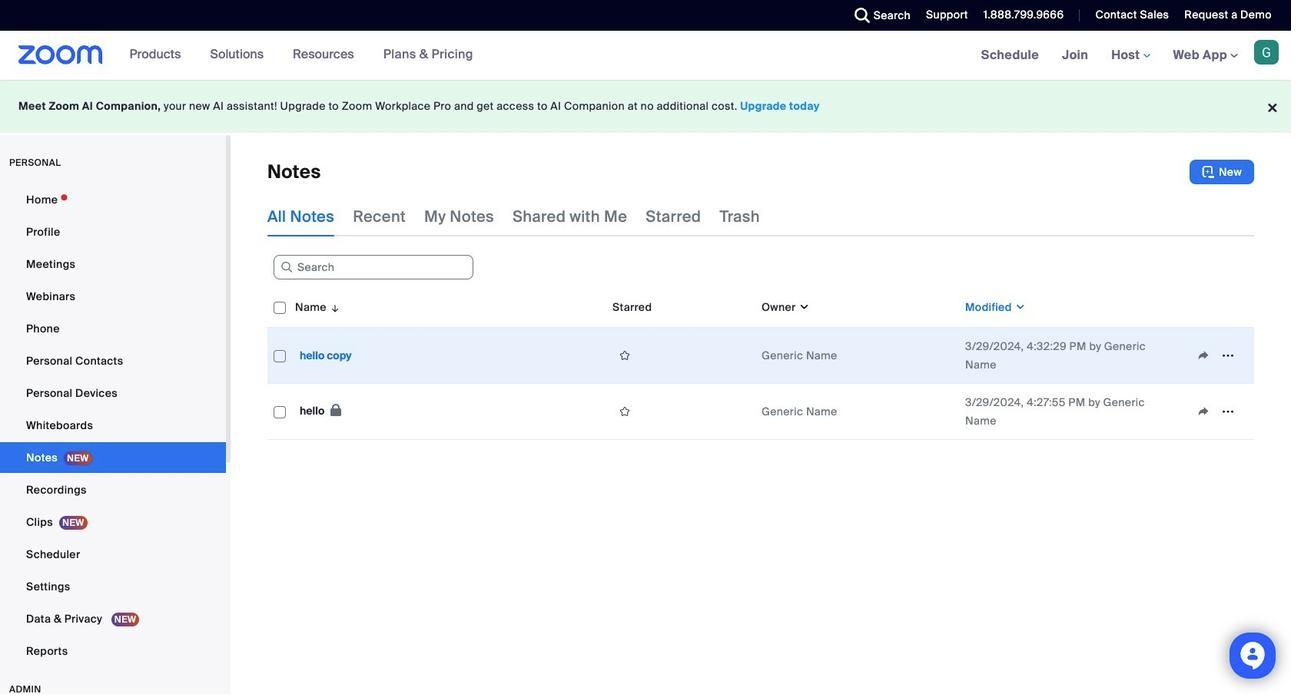 Task type: vqa. For each thing, say whether or not it's contained in the screenshot.
More options for hello copy Icon
yes



Task type: locate. For each thing, give the bounding box(es) containing it.
footer
[[0, 80, 1291, 133]]

application
[[267, 287, 1254, 440], [1191, 344, 1248, 367], [1191, 400, 1248, 423]]

arrow down image
[[327, 298, 341, 317]]

profile picture image
[[1254, 40, 1279, 65]]

share image
[[1191, 405, 1216, 419]]

banner
[[0, 31, 1291, 81]]

application for hello unstarred icon
[[1191, 400, 1248, 423]]

tabs of all notes page tab list
[[267, 197, 760, 237]]

zoom logo image
[[18, 45, 103, 65]]

more options for hello image
[[1216, 405, 1240, 419]]

hello unstarred image
[[612, 405, 637, 419]]

personal menu menu
[[0, 184, 226, 669]]



Task type: describe. For each thing, give the bounding box(es) containing it.
share image
[[1191, 349, 1216, 363]]

more options for hello copy image
[[1216, 349, 1240, 363]]

meetings navigation
[[970, 31, 1291, 81]]

hello copy unstarred image
[[612, 349, 637, 363]]

product information navigation
[[118, 31, 485, 80]]

application for hello copy unstarred image
[[1191, 344, 1248, 367]]

Search text field
[[274, 255, 473, 280]]



